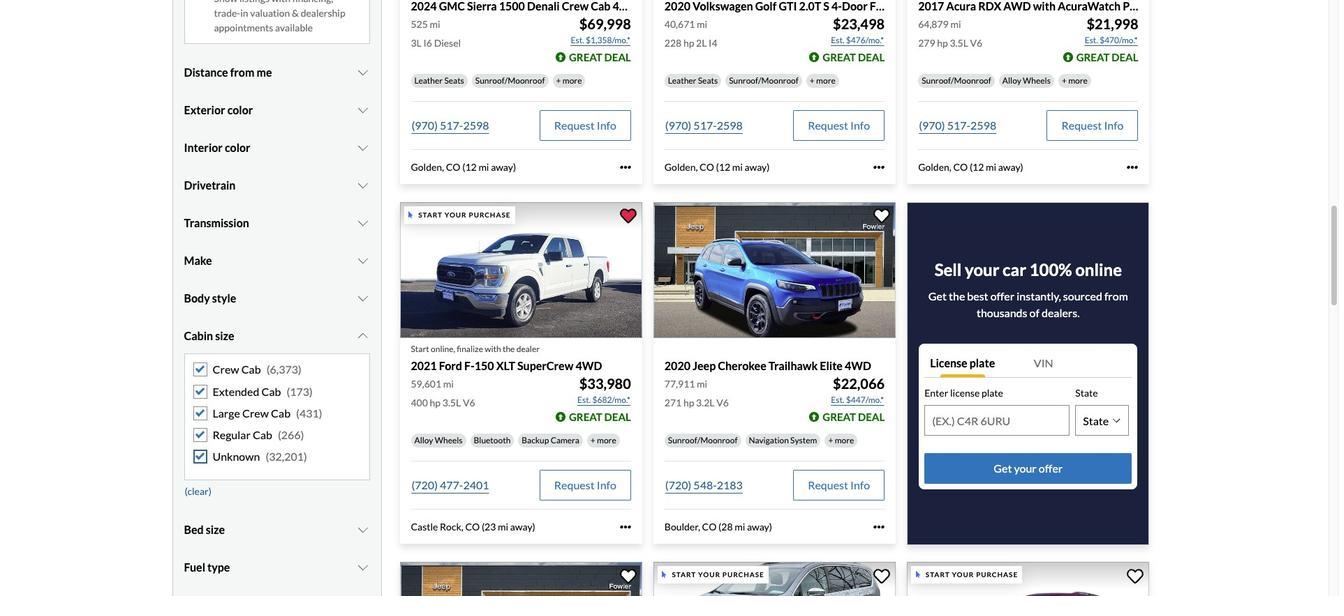 Task type: describe. For each thing, give the bounding box(es) containing it.
away) for $21,998
[[998, 161, 1023, 173]]

ellipsis h image for $23,498
[[873, 162, 885, 173]]

bed size
[[184, 524, 225, 537]]

purchase for oxford white 2021 ford f-150 xlt supercrew 4wd pickup truck four-wheel drive automatic image
[[469, 211, 511, 219]]

camera
[[551, 436, 579, 446]]

(970) 517-2598 for $69,998
[[412, 119, 489, 132]]

cab for extended cab
[[261, 385, 281, 398]]

more for $69,998
[[563, 75, 582, 86]]

77,911
[[665, 379, 695, 390]]

start your purchase for oxford white 2021 ford f-150 xlt supercrew 4wd pickup truck four-wheel drive automatic image
[[418, 211, 511, 219]]

+ for $21,998
[[1062, 75, 1067, 86]]

sell
[[935, 260, 962, 280]]

interior color
[[184, 141, 250, 155]]

start online, finalize with the dealer 2021 ford f-150 xlt supercrew 4wd
[[411, 344, 602, 373]]

est. for $21,998
[[1085, 35, 1098, 45]]

extended
[[213, 385, 259, 398]]

vin tab
[[1028, 350, 1132, 378]]

supercrew
[[517, 360, 573, 373]]

style
[[212, 292, 236, 305]]

1 vertical spatial plate
[[982, 388, 1003, 400]]

est. for $22,066
[[831, 395, 844, 406]]

distance from me
[[184, 66, 272, 79]]

golden, for $23,498
[[665, 161, 698, 173]]

from inside "get the best offer instantly, sourced from thousands of dealers."
[[1104, 290, 1128, 303]]

drivetrain
[[184, 179, 236, 192]]

100%
[[1029, 260, 1072, 280]]

boulder, co (28 mi away)
[[665, 522, 772, 534]]

distance from me button
[[184, 55, 370, 90]]

car
[[1003, 260, 1026, 280]]

517- for $69,998
[[440, 119, 463, 132]]

elite
[[820, 360, 843, 373]]

(28
[[718, 522, 733, 534]]

of
[[1029, 307, 1039, 320]]

golden, co (12 mi away) for $23,498
[[665, 161, 770, 173]]

0 horizontal spatial alloy
[[414, 436, 433, 446]]

get your offer button
[[924, 454, 1132, 485]]

271
[[665, 397, 682, 409]]

fuel
[[184, 562, 205, 575]]

tab list containing license plate
[[924, 350, 1132, 378]]

your for billet silver metallic clearcoat 2020 chrysler pacifica limited fwd minivan front-wheel drive 9-speed automatic image
[[698, 571, 720, 579]]

chevron down image for cabin size
[[356, 331, 370, 342]]

enter
[[924, 388, 948, 400]]

(6,373)
[[266, 363, 301, 377]]

co for $23,498
[[700, 161, 714, 173]]

start your purchase for rapid red metallic tinted clearcoat 2020 ford explorer platinum awd suv / crossover all-wheel drive automatic image
[[926, 571, 1018, 579]]

deal for $23,498
[[858, 51, 885, 64]]

request info button for $21,998
[[1047, 110, 1138, 141]]

make button
[[184, 244, 370, 279]]

regular
[[213, 429, 251, 442]]

seats for $23,498
[[698, 75, 718, 86]]

(12 for $69,998
[[462, 161, 477, 173]]

chevron down image for make
[[356, 256, 370, 267]]

start for billet silver metallic clearcoat 2020 chrysler pacifica limited fwd minivan front-wheel drive 9-speed automatic image
[[672, 571, 696, 579]]

(431)
[[296, 407, 322, 420]]

your for rapid red metallic tinted clearcoat 2020 ford explorer platinum awd suv / crossover all-wheel drive automatic image
[[952, 571, 974, 579]]

bed
[[184, 524, 204, 537]]

get for get your offer
[[994, 462, 1012, 476]]

sell your car 100% online
[[935, 260, 1122, 280]]

3.2l
[[696, 397, 715, 409]]

great for $69,998
[[569, 51, 602, 64]]

59,601
[[411, 379, 441, 390]]

$22,066 est. $447/mo.*
[[831, 376, 885, 406]]

purchase for rapid red metallic tinted clearcoat 2020 ford explorer platinum awd suv / crossover all-wheel drive automatic image
[[976, 571, 1018, 579]]

great for $22,066
[[823, 411, 856, 424]]

ford
[[439, 360, 462, 373]]

more for $21,998
[[1068, 75, 1088, 86]]

jeep
[[693, 360, 716, 373]]

purchase for billet silver metallic clearcoat 2020 chrysler pacifica limited fwd minivan front-wheel drive 9-speed automatic image
[[722, 571, 764, 579]]

deal for $21,998
[[1112, 51, 1138, 64]]

f-
[[464, 360, 475, 373]]

leather for $69,998
[[414, 75, 443, 86]]

system
[[790, 436, 817, 446]]

+ more right system
[[828, 436, 854, 446]]

$447/mo.*
[[846, 395, 884, 406]]

co for $69,998
[[446, 161, 460, 173]]

cabin size button
[[184, 319, 370, 354]]

59,601 mi 400 hp 3.5l v6
[[411, 379, 475, 409]]

3.5l for $21,998
[[950, 37, 968, 49]]

the inside start online, finalize with the dealer 2021 ford f-150 xlt supercrew 4wd
[[503, 344, 515, 355]]

+ more for $23,498
[[810, 75, 836, 86]]

(32,201)
[[266, 450, 307, 464]]

in
[[240, 7, 248, 19]]

$33,980
[[579, 376, 631, 393]]

xlt
[[496, 360, 515, 373]]

64,879
[[918, 18, 949, 30]]

start for oxford white 2021 ford f-150 xlt supercrew 4wd pickup truck four-wheel drive automatic image
[[418, 211, 443, 219]]

548-
[[694, 479, 717, 492]]

available
[[275, 22, 313, 34]]

0 vertical spatial alloy
[[1002, 75, 1021, 86]]

ellipsis h image for golden, co (12 mi away)
[[620, 162, 631, 173]]

license
[[950, 388, 980, 400]]

mi inside 64,879 mi 279 hp 3.5l v6
[[950, 18, 961, 30]]

2020 jeep cherokee trailhawk elite 4wd
[[665, 360, 871, 373]]

$470/mo.*
[[1100, 35, 1138, 45]]

info for $21,998
[[1104, 119, 1124, 132]]

400
[[411, 397, 428, 409]]

(970) 517-2598 button for $21,998
[[918, 110, 997, 141]]

+ more for $69,998
[[556, 75, 582, 86]]

fuel type
[[184, 562, 230, 575]]

more for $23,498
[[816, 75, 836, 86]]

(970) for $21,998
[[919, 119, 945, 132]]

est. for $33,980
[[577, 395, 591, 406]]

mi inside 59,601 mi 400 hp 3.5l v6
[[443, 379, 454, 390]]

sourced
[[1063, 290, 1102, 303]]

leather seats for $23,498
[[668, 75, 718, 86]]

$33,980 est. $682/mo.*
[[577, 376, 631, 406]]

(12 for $23,498
[[716, 161, 730, 173]]

(970) for $69,998
[[412, 119, 438, 132]]

(266)
[[278, 429, 304, 442]]

est. $476/mo.* button
[[830, 34, 885, 48]]

est. $682/mo.* button
[[577, 394, 631, 408]]

golden, co (12 mi away) for $69,998
[[411, 161, 516, 173]]

finalize
[[457, 344, 483, 355]]

64,879 mi 279 hp 3.5l v6
[[918, 18, 982, 49]]

request info button for $23,498
[[793, 110, 885, 141]]

drivetrain button
[[184, 169, 370, 203]]

more right system
[[835, 436, 854, 446]]

plate inside license plate tab
[[969, 357, 995, 370]]

$476/mo.*
[[846, 35, 884, 45]]

$23,498 est. $476/mo.*
[[831, 15, 885, 45]]

great for $33,980
[[569, 411, 602, 424]]

(23
[[482, 522, 496, 534]]

(970) for $23,498
[[665, 119, 691, 132]]

mouse pointer image
[[408, 212, 413, 219]]

v6 for $21,998
[[970, 37, 982, 49]]

(970) 517-2598 for $21,998
[[919, 119, 996, 132]]

fuel type button
[[184, 551, 370, 586]]

v6 for $22,066
[[716, 397, 729, 409]]

279
[[918, 37, 935, 49]]

great for $23,498
[[823, 51, 856, 64]]

crew cab (6,373)
[[213, 363, 301, 377]]

billet silver metallic clearcoat 2020 chrysler pacifica limited fwd minivan front-wheel drive 9-speed automatic image
[[653, 563, 896, 597]]

mouse pointer image for second start your purchase link
[[916, 572, 920, 579]]

$69,998 est. $1,358/mo.*
[[571, 15, 631, 45]]

offer inside "get the best offer instantly, sourced from thousands of dealers."
[[990, 290, 1015, 303]]

me
[[257, 66, 272, 79]]

best
[[967, 290, 988, 303]]

valuation
[[250, 7, 290, 19]]

(clear)
[[185, 486, 211, 498]]

$21,998 est. $470/mo.*
[[1085, 15, 1138, 45]]

regular cab (266)
[[213, 429, 304, 442]]

extended cab (173)
[[213, 385, 313, 398]]

leather seats for $69,998
[[414, 75, 464, 86]]

castle
[[411, 522, 438, 534]]

great deal for $33,980
[[569, 411, 631, 424]]

hp for $21,998
[[937, 37, 948, 49]]

2598 for $23,498
[[717, 119, 743, 132]]

1 vertical spatial alloy wheels
[[414, 436, 463, 446]]

0 vertical spatial wheels
[[1023, 75, 1051, 86]]

away) for $69,998
[[491, 161, 516, 173]]



Task type: vqa. For each thing, say whether or not it's contained in the screenshot.


Task type: locate. For each thing, give the bounding box(es) containing it.
online,
[[431, 344, 455, 355]]

request info for $69,998
[[554, 119, 616, 132]]

0 vertical spatial alloy wheels
[[1002, 75, 1051, 86]]

1 horizontal spatial 517-
[[694, 119, 717, 132]]

(clear) button
[[184, 481, 212, 502]]

with up the valuation
[[271, 0, 290, 5]]

2 ellipsis h image from the top
[[620, 522, 631, 534]]

0 horizontal spatial the
[[503, 344, 515, 355]]

cab up (266)
[[271, 407, 290, 420]]

hp inside 77,911 mi 271 hp 3.2l v6
[[683, 397, 694, 409]]

leather seats down 2l
[[668, 75, 718, 86]]

0 horizontal spatial wheels
[[435, 436, 463, 446]]

crew up extended
[[213, 363, 239, 377]]

3 (970) 517-2598 button from the left
[[918, 110, 997, 141]]

1 horizontal spatial start your purchase link
[[907, 563, 1152, 597]]

color right exterior
[[227, 104, 253, 117]]

+ more down est. $1,358/mo.* button
[[556, 75, 582, 86]]

with inside start online, finalize with the dealer 2021 ford f-150 xlt supercrew 4wd
[[485, 344, 501, 355]]

color for interior color
[[225, 141, 250, 155]]

deal down $476/mo.*
[[858, 51, 885, 64]]

2 mouse pointer image from the left
[[916, 572, 920, 579]]

request info for $21,998
[[1062, 119, 1124, 132]]

get down enter license plate field
[[994, 462, 1012, 476]]

start inside start online, finalize with the dealer 2021 ford f-150 xlt supercrew 4wd
[[411, 344, 429, 355]]

state
[[1075, 388, 1098, 400]]

chevron down image
[[356, 67, 370, 79], [356, 105, 370, 116], [356, 180, 370, 192], [356, 218, 370, 229], [356, 294, 370, 305], [356, 331, 370, 342], [356, 525, 370, 536]]

(720) for $22,066
[[665, 479, 691, 492]]

2l
[[696, 37, 707, 49]]

(720) 477-2401 button
[[411, 471, 490, 501]]

v6 inside 64,879 mi 279 hp 3.5l v6
[[970, 37, 982, 49]]

seats down 'i4'
[[698, 75, 718, 86]]

start your purchase for billet silver metallic clearcoat 2020 chrysler pacifica limited fwd minivan front-wheel drive 9-speed automatic image
[[672, 571, 764, 579]]

chevron down image inside drivetrain dropdown button
[[356, 180, 370, 192]]

get for get the best offer instantly, sourced from thousands of dealers.
[[928, 290, 947, 303]]

leather for $23,498
[[668, 75, 696, 86]]

1 2598 from the left
[[463, 119, 489, 132]]

dealership
[[301, 7, 345, 19]]

co for $21,998
[[953, 161, 968, 173]]

est. $1,358/mo.* button
[[570, 34, 631, 48]]

1 horizontal spatial the
[[949, 290, 965, 303]]

chevron down image inside transmission dropdown button
[[356, 218, 370, 229]]

1 vertical spatial offer
[[1039, 462, 1063, 476]]

color right interior at the top
[[225, 141, 250, 155]]

1 horizontal spatial crew
[[242, 407, 269, 420]]

interior color button
[[184, 131, 370, 166]]

2 vertical spatial chevron down image
[[356, 563, 370, 574]]

(12 for $21,998
[[970, 161, 984, 173]]

castle rock, co (23 mi away)
[[411, 522, 535, 534]]

chevron down image for exterior color
[[356, 105, 370, 116]]

mouse pointer image
[[662, 572, 666, 579], [916, 572, 920, 579]]

chevron down image
[[356, 143, 370, 154], [356, 256, 370, 267], [356, 563, 370, 574]]

3 golden, co (12 mi away) from the left
[[918, 161, 1023, 173]]

leather down i6
[[414, 75, 443, 86]]

hp right 400
[[430, 397, 441, 409]]

4wd
[[576, 360, 602, 373], [845, 360, 871, 373]]

great down est. $682/mo.* button
[[569, 411, 602, 424]]

2 horizontal spatial (970) 517-2598 button
[[918, 110, 997, 141]]

0 horizontal spatial (970)
[[412, 119, 438, 132]]

1 ellipsis h image from the top
[[620, 162, 631, 173]]

1 golden, co (12 mi away) from the left
[[411, 161, 516, 173]]

body style
[[184, 292, 236, 305]]

get inside "get the best offer instantly, sourced from thousands of dealers."
[[928, 290, 947, 303]]

enter license plate
[[924, 388, 1003, 400]]

hp left 2l
[[683, 37, 694, 49]]

1 horizontal spatial 2598
[[717, 119, 743, 132]]

0 vertical spatial from
[[230, 66, 254, 79]]

great deal for $22,066
[[823, 411, 885, 424]]

est. inside $22,066 est. $447/mo.*
[[831, 395, 844, 406]]

&
[[292, 7, 299, 19]]

2 golden, from the left
[[665, 161, 698, 173]]

show listings with financing, trade-in valuation & dealership appointments available
[[214, 0, 345, 34]]

0 vertical spatial plate
[[969, 357, 995, 370]]

0 horizontal spatial 517-
[[440, 119, 463, 132]]

517- for $21,998
[[947, 119, 970, 132]]

0 vertical spatial the
[[949, 290, 965, 303]]

great for $21,998
[[1076, 51, 1110, 64]]

1 chevron down image from the top
[[356, 143, 370, 154]]

0 horizontal spatial (970) 517-2598
[[412, 119, 489, 132]]

$682/mo.*
[[592, 395, 630, 406]]

0 horizontal spatial (720)
[[412, 479, 438, 492]]

get down sell
[[928, 290, 947, 303]]

1 horizontal spatial alloy wheels
[[1002, 75, 1051, 86]]

mi inside 77,911 mi 271 hp 3.2l v6
[[697, 379, 707, 390]]

crew
[[213, 363, 239, 377], [242, 407, 269, 420]]

v6 down f-
[[463, 397, 475, 409]]

1 horizontal spatial (970)
[[665, 119, 691, 132]]

golden, co (12 mi away) for $21,998
[[918, 161, 1023, 173]]

1 horizontal spatial 4wd
[[845, 360, 871, 373]]

(720) left 548-
[[665, 479, 691, 492]]

great deal for $23,498
[[823, 51, 885, 64]]

0 horizontal spatial 4wd
[[576, 360, 602, 373]]

unknown
[[213, 450, 260, 464]]

1 vertical spatial the
[[503, 344, 515, 355]]

v6 inside 77,911 mi 271 hp 3.2l v6
[[716, 397, 729, 409]]

1 horizontal spatial (720)
[[665, 479, 691, 492]]

(720) for $33,980
[[412, 479, 438, 492]]

0 horizontal spatial crew
[[213, 363, 239, 377]]

great deal
[[569, 51, 631, 64], [823, 51, 885, 64], [1076, 51, 1138, 64], [569, 411, 631, 424], [823, 411, 885, 424]]

leather
[[414, 75, 443, 86], [668, 75, 696, 86]]

deal down $1,358/mo.*
[[604, 51, 631, 64]]

+ more down est. $476/mo.* button on the right of page
[[810, 75, 836, 86]]

2 chevron down image from the top
[[356, 105, 370, 116]]

with up the 150
[[485, 344, 501, 355]]

deal down $470/mo.*
[[1112, 51, 1138, 64]]

est. down $23,498
[[831, 35, 844, 45]]

chevron down image for body style
[[356, 294, 370, 305]]

1 vertical spatial with
[[485, 344, 501, 355]]

1 chevron down image from the top
[[356, 67, 370, 79]]

hp right 271
[[683, 397, 694, 409]]

show
[[214, 0, 238, 5]]

ellipsis h image for castle rock, co (23 mi away)
[[620, 522, 631, 534]]

crew up regular cab (266)
[[242, 407, 269, 420]]

1 vertical spatial from
[[1104, 290, 1128, 303]]

1 golden, from the left
[[411, 161, 444, 173]]

1 vertical spatial ellipsis h image
[[620, 522, 631, 534]]

2 horizontal spatial start your purchase
[[926, 571, 1018, 579]]

2 horizontal spatial (970)
[[919, 119, 945, 132]]

size for bed size
[[206, 524, 225, 537]]

est. left $1,358/mo.*
[[571, 35, 584, 45]]

0 horizontal spatial with
[[271, 0, 290, 5]]

3 golden, from the left
[[918, 161, 951, 173]]

est. $447/mo.* button
[[830, 394, 885, 408]]

2 2598 from the left
[[717, 119, 743, 132]]

chevron down image inside cabin size dropdown button
[[356, 331, 370, 342]]

0 horizontal spatial seats
[[444, 75, 464, 86]]

seats
[[444, 75, 464, 86], [698, 75, 718, 86]]

great deal down est. $470/mo.* button
[[1076, 51, 1138, 64]]

3 chevron down image from the top
[[356, 180, 370, 192]]

seats for $69,998
[[444, 75, 464, 86]]

great deal down est. $476/mo.* button on the right of page
[[823, 51, 885, 64]]

golden, for $21,998
[[918, 161, 951, 173]]

477-
[[440, 479, 463, 492]]

0 horizontal spatial get
[[928, 290, 947, 303]]

1 horizontal spatial with
[[485, 344, 501, 355]]

1 vertical spatial size
[[206, 524, 225, 537]]

cherokee
[[718, 360, 766, 373]]

2020
[[665, 360, 690, 373]]

2 (720) from the left
[[665, 479, 691, 492]]

license
[[930, 357, 967, 370]]

i4
[[709, 37, 717, 49]]

1 leather seats from the left
[[414, 75, 464, 86]]

est. inside $33,980 est. $682/mo.*
[[577, 395, 591, 406]]

2598 for $21,998
[[970, 119, 996, 132]]

(720) 548-2183
[[665, 479, 743, 492]]

1 horizontal spatial v6
[[716, 397, 729, 409]]

tab list
[[924, 350, 1132, 378]]

the left best
[[949, 290, 965, 303]]

1 horizontal spatial offer
[[1039, 462, 1063, 476]]

the inside "get the best offer instantly, sourced from thousands of dealers."
[[949, 290, 965, 303]]

1 horizontal spatial (12
[[716, 161, 730, 173]]

2 4wd from the left
[[845, 360, 871, 373]]

2 (970) from the left
[[665, 119, 691, 132]]

great down est. $447/mo.* button
[[823, 411, 856, 424]]

chevron down image inside fuel type dropdown button
[[356, 563, 370, 574]]

great deal for $21,998
[[1076, 51, 1138, 64]]

est. down $21,998
[[1085, 35, 1098, 45]]

oxford white 2021 ford f-150 xlt supercrew 4wd pickup truck four-wheel drive automatic image
[[400, 202, 642, 339]]

chevron down image for transmission
[[356, 218, 370, 229]]

great down est. $470/mo.* button
[[1076, 51, 1110, 64]]

your
[[445, 211, 467, 219], [965, 260, 999, 280], [1014, 462, 1037, 476], [698, 571, 720, 579], [952, 571, 974, 579]]

great deal down est. $1,358/mo.* button
[[569, 51, 631, 64]]

est.
[[571, 35, 584, 45], [831, 35, 844, 45], [1085, 35, 1098, 45], [577, 395, 591, 406], [831, 395, 844, 406]]

2 (12 from the left
[[716, 161, 730, 173]]

request for $21,998
[[1062, 119, 1102, 132]]

great down est. $476/mo.* button on the right of page
[[823, 51, 856, 64]]

trade-
[[214, 7, 240, 19]]

cab up extended cab (173)
[[241, 363, 261, 377]]

+ more right camera
[[591, 436, 616, 446]]

est. inside '$21,998 est. $470/mo.*'
[[1085, 35, 1098, 45]]

est. down $22,066
[[831, 395, 844, 406]]

0 vertical spatial crew
[[213, 363, 239, 377]]

color inside "dropdown button"
[[227, 104, 253, 117]]

0 horizontal spatial golden,
[[411, 161, 444, 173]]

1 vertical spatial color
[[225, 141, 250, 155]]

0 horizontal spatial start your purchase
[[418, 211, 511, 219]]

2 horizontal spatial purchase
[[976, 571, 1018, 579]]

0 horizontal spatial v6
[[463, 397, 475, 409]]

dealer
[[516, 344, 540, 355]]

get
[[928, 290, 947, 303], [994, 462, 1012, 476]]

chevron down image inside interior color dropdown button
[[356, 143, 370, 154]]

1 seats from the left
[[444, 75, 464, 86]]

v6 right 3.2l
[[716, 397, 729, 409]]

1 (970) 517-2598 from the left
[[412, 119, 489, 132]]

est. inside $69,998 est. $1,358/mo.*
[[571, 35, 584, 45]]

(970)
[[412, 119, 438, 132], [665, 119, 691, 132], [919, 119, 945, 132]]

hp
[[683, 37, 694, 49], [937, 37, 948, 49], [430, 397, 441, 409], [683, 397, 694, 409]]

chevron down image inside the 'bed size' dropdown button
[[356, 525, 370, 536]]

5 chevron down image from the top
[[356, 294, 370, 305]]

est. for $23,498
[[831, 35, 844, 45]]

3 chevron down image from the top
[[356, 563, 370, 574]]

40,671 mi 228 hp 2l i4
[[665, 18, 717, 49]]

license plate
[[930, 357, 995, 370]]

color inside dropdown button
[[225, 141, 250, 155]]

1 (720) from the left
[[412, 479, 438, 492]]

size for cabin size
[[215, 330, 234, 343]]

golden, for $69,998
[[411, 161, 444, 173]]

+ more down est. $470/mo.* button
[[1062, 75, 1088, 86]]

1 horizontal spatial (970) 517-2598
[[665, 119, 743, 132]]

cab
[[241, 363, 261, 377], [261, 385, 281, 398], [271, 407, 290, 420], [253, 429, 272, 442]]

0 vertical spatial offer
[[990, 290, 1015, 303]]

2 leather from the left
[[668, 75, 696, 86]]

2 leather seats from the left
[[668, 75, 718, 86]]

0 horizontal spatial from
[[230, 66, 254, 79]]

cab up large crew cab (431)
[[261, 385, 281, 398]]

1 vertical spatial wheels
[[435, 436, 463, 446]]

4wd inside start online, finalize with the dealer 2021 ford f-150 xlt supercrew 4wd
[[576, 360, 602, 373]]

0 vertical spatial with
[[271, 0, 290, 5]]

1 horizontal spatial golden,
[[665, 161, 698, 173]]

more down est. $470/mo.* button
[[1068, 75, 1088, 86]]

great deal for $69,998
[[569, 51, 631, 64]]

(720) inside 'button'
[[665, 479, 691, 492]]

3 (970) from the left
[[919, 119, 945, 132]]

hydro blue pearlcoat 2020 jeep cherokee trailhawk elite 4wd suv / crossover four-wheel drive 9-speed automatic image
[[653, 202, 896, 339]]

offer
[[990, 290, 1015, 303], [1039, 462, 1063, 476]]

request info
[[554, 119, 616, 132], [808, 119, 870, 132], [1062, 119, 1124, 132], [554, 479, 616, 492], [808, 479, 870, 492]]

trailhawk
[[769, 360, 818, 373]]

2 517- from the left
[[694, 119, 717, 132]]

alloy wheels
[[1002, 75, 1051, 86], [414, 436, 463, 446]]

appointments
[[214, 22, 273, 34]]

golden, co (12 mi away)
[[411, 161, 516, 173], [665, 161, 770, 173], [918, 161, 1023, 173]]

exterior color
[[184, 104, 253, 117]]

+ more
[[556, 75, 582, 86], [810, 75, 836, 86], [1062, 75, 1088, 86], [591, 436, 616, 446], [828, 436, 854, 446]]

seats down diesel
[[444, 75, 464, 86]]

away)
[[491, 161, 516, 173], [745, 161, 770, 173], [998, 161, 1023, 173], [510, 522, 535, 534], [747, 522, 772, 534]]

cab for crew cab
[[241, 363, 261, 377]]

77,911 mi 271 hp 3.2l v6
[[665, 379, 729, 409]]

3.5l inside 64,879 mi 279 hp 3.5l v6
[[950, 37, 968, 49]]

mi inside the 40,671 mi 228 hp 2l i4
[[697, 18, 707, 30]]

rapid red metallic tinted clearcoat 2020 ford explorer platinum awd suv / crossover all-wheel drive automatic image
[[907, 563, 1149, 597]]

2 (970) 517-2598 button from the left
[[665, 110, 743, 141]]

with
[[271, 0, 290, 5], [485, 344, 501, 355]]

2598 for $69,998
[[463, 119, 489, 132]]

start your purchase link
[[653, 563, 899, 597], [907, 563, 1152, 597]]

0 horizontal spatial purchase
[[469, 211, 511, 219]]

(970) 517-2598
[[412, 119, 489, 132], [665, 119, 743, 132], [919, 119, 996, 132]]

1 horizontal spatial golden, co (12 mi away)
[[665, 161, 770, 173]]

offer inside 'button'
[[1039, 462, 1063, 476]]

0 horizontal spatial golden, co (12 mi away)
[[411, 161, 516, 173]]

cab up unknown (32,201)
[[253, 429, 272, 442]]

get the best offer instantly, sourced from thousands of dealers.
[[928, 290, 1128, 320]]

1 horizontal spatial 3.5l
[[950, 37, 968, 49]]

bluetooth
[[474, 436, 511, 446]]

get inside 'button'
[[994, 462, 1012, 476]]

your inside 'button'
[[1014, 462, 1037, 476]]

chevron down image inside "body style" dropdown button
[[356, 294, 370, 305]]

vin
[[1034, 357, 1053, 370]]

1 vertical spatial chevron down image
[[356, 256, 370, 267]]

1 horizontal spatial mouse pointer image
[[916, 572, 920, 579]]

2 horizontal spatial v6
[[970, 37, 982, 49]]

3.5l
[[950, 37, 968, 49], [442, 397, 461, 409]]

3.5l right 279
[[950, 37, 968, 49]]

2 horizontal spatial 517-
[[947, 119, 970, 132]]

hp for $23,498
[[683, 37, 694, 49]]

2 horizontal spatial (12
[[970, 161, 984, 173]]

plate right license
[[982, 388, 1003, 400]]

hp inside 59,601 mi 400 hp 3.5l v6
[[430, 397, 441, 409]]

ellipsis h image for $21,998
[[1127, 162, 1138, 173]]

get your offer
[[994, 462, 1063, 476]]

request
[[554, 119, 595, 132], [808, 119, 848, 132], [1062, 119, 1102, 132], [554, 479, 595, 492], [808, 479, 848, 492]]

$22,066
[[833, 376, 885, 393]]

3 (970) 517-2598 from the left
[[919, 119, 996, 132]]

2 horizontal spatial golden, co (12 mi away)
[[918, 161, 1023, 173]]

deal down $447/mo.*
[[858, 411, 885, 424]]

0 horizontal spatial offer
[[990, 290, 1015, 303]]

deal for $22,066
[[858, 411, 885, 424]]

chevron down image for drivetrain
[[356, 180, 370, 192]]

hp for $22,066
[[683, 397, 694, 409]]

more down est. $1,358/mo.* button
[[563, 75, 582, 86]]

from inside distance from me dropdown button
[[230, 66, 254, 79]]

more down est. $476/mo.* button on the right of page
[[816, 75, 836, 86]]

3 2598 from the left
[[970, 119, 996, 132]]

1 (970) 517-2598 button from the left
[[411, 110, 490, 141]]

1 vertical spatial get
[[994, 462, 1012, 476]]

0 vertical spatial color
[[227, 104, 253, 117]]

2 seats from the left
[[698, 75, 718, 86]]

(720) inside 'button'
[[412, 479, 438, 492]]

mi inside 525 mi 3l i6 diesel
[[430, 18, 440, 30]]

0 horizontal spatial leather
[[414, 75, 443, 86]]

from down online
[[1104, 290, 1128, 303]]

6 chevron down image from the top
[[356, 331, 370, 342]]

1 vertical spatial alloy
[[414, 436, 433, 446]]

deal for $33,980
[[604, 411, 631, 424]]

your for oxford white 2021 ford f-150 xlt supercrew 4wd pickup truck four-wheel drive automatic image
[[445, 211, 467, 219]]

instantly,
[[1017, 290, 1061, 303]]

1 horizontal spatial (970) 517-2598 button
[[665, 110, 743, 141]]

financing,
[[292, 0, 333, 5]]

(720) left 477-
[[412, 479, 438, 492]]

hp inside 64,879 mi 279 hp 3.5l v6
[[937, 37, 948, 49]]

(970) 517-2598 button for $23,498
[[665, 110, 743, 141]]

hp for $33,980
[[430, 397, 441, 409]]

ellipsis h image
[[620, 162, 631, 173], [620, 522, 631, 534]]

from left me
[[230, 66, 254, 79]]

$21,998
[[1087, 15, 1138, 32]]

1 vertical spatial 3.5l
[[442, 397, 461, 409]]

rock,
[[440, 522, 463, 534]]

v6 inside 59,601 mi 400 hp 3.5l v6
[[463, 397, 475, 409]]

0 horizontal spatial (12
[[462, 161, 477, 173]]

leather down 228
[[668, 75, 696, 86]]

0 vertical spatial chevron down image
[[356, 143, 370, 154]]

3 517- from the left
[[947, 119, 970, 132]]

Enter license plate field
[[925, 406, 1069, 436]]

1 (970) from the left
[[412, 119, 438, 132]]

2 horizontal spatial golden,
[[918, 161, 951, 173]]

2 chevron down image from the top
[[356, 256, 370, 267]]

v6 for $33,980
[[463, 397, 475, 409]]

more down est. $682/mo.* button
[[597, 436, 616, 446]]

2 start your purchase link from the left
[[907, 563, 1152, 597]]

3.5l right 400
[[442, 397, 461, 409]]

info for $69,998
[[597, 119, 616, 132]]

0 horizontal spatial alloy wheels
[[414, 436, 463, 446]]

est. inside $23,498 est. $476/mo.*
[[831, 35, 844, 45]]

more
[[563, 75, 582, 86], [816, 75, 836, 86], [1068, 75, 1088, 86], [597, 436, 616, 446], [835, 436, 854, 446]]

1 start your purchase link from the left
[[653, 563, 899, 597]]

0 vertical spatial 3.5l
[[950, 37, 968, 49]]

size right 'bed'
[[206, 524, 225, 537]]

0 vertical spatial get
[[928, 290, 947, 303]]

(720) 477-2401
[[412, 479, 489, 492]]

3 (12 from the left
[[970, 161, 984, 173]]

1 horizontal spatial from
[[1104, 290, 1128, 303]]

1 horizontal spatial leather seats
[[668, 75, 718, 86]]

0 horizontal spatial (970) 517-2598 button
[[411, 110, 490, 141]]

mouse pointer image for 2nd start your purchase link from right
[[662, 572, 666, 579]]

2 (970) 517-2598 from the left
[[665, 119, 743, 132]]

0 horizontal spatial mouse pointer image
[[662, 572, 666, 579]]

1 mouse pointer image from the left
[[662, 572, 666, 579]]

deal for $69,998
[[604, 51, 631, 64]]

co
[[446, 161, 460, 173], [700, 161, 714, 173], [953, 161, 968, 173], [465, 522, 480, 534], [702, 522, 717, 534]]

1 vertical spatial crew
[[242, 407, 269, 420]]

chevron down image inside exterior color "dropdown button"
[[356, 105, 370, 116]]

deal down the $682/mo.* at the left bottom of page
[[604, 411, 631, 424]]

chevron down image inside make dropdown button
[[356, 256, 370, 267]]

license plate tab
[[924, 350, 1028, 378]]

4wd up $33,980
[[576, 360, 602, 373]]

hp inside the 40,671 mi 228 hp 2l i4
[[683, 37, 694, 49]]

hp right 279
[[937, 37, 948, 49]]

1 517- from the left
[[440, 119, 463, 132]]

large
[[213, 407, 240, 420]]

150
[[475, 360, 494, 373]]

away) for $23,498
[[745, 161, 770, 173]]

est. for $69,998
[[571, 35, 584, 45]]

est. $470/mo.* button
[[1084, 34, 1138, 48]]

0 vertical spatial size
[[215, 330, 234, 343]]

7 chevron down image from the top
[[356, 525, 370, 536]]

v6
[[970, 37, 982, 49], [463, 397, 475, 409], [716, 397, 729, 409]]

great down est. $1,358/mo.* button
[[569, 51, 602, 64]]

0 horizontal spatial leather seats
[[414, 75, 464, 86]]

2 golden, co (12 mi away) from the left
[[665, 161, 770, 173]]

0 horizontal spatial 3.5l
[[442, 397, 461, 409]]

1 (12 from the left
[[462, 161, 477, 173]]

1 horizontal spatial seats
[[698, 75, 718, 86]]

4 chevron down image from the top
[[356, 218, 370, 229]]

(970) 517-2598 button for $69,998
[[411, 110, 490, 141]]

+ for $23,498
[[810, 75, 815, 86]]

cab for regular cab
[[253, 429, 272, 442]]

est. down $33,980
[[577, 395, 591, 406]]

ellipsis h image
[[873, 162, 885, 173], [1127, 162, 1138, 173], [873, 522, 885, 534]]

3.5l for $33,980
[[442, 397, 461, 409]]

1 horizontal spatial wheels
[[1023, 75, 1051, 86]]

chevron down image for fuel type
[[356, 563, 370, 574]]

request for $69,998
[[554, 119, 595, 132]]

0 vertical spatial ellipsis h image
[[620, 162, 631, 173]]

0 horizontal spatial start your purchase link
[[653, 563, 899, 597]]

great deal down est. $682/mo.* button
[[569, 411, 631, 424]]

2 horizontal spatial 2598
[[970, 119, 996, 132]]

size right cabin
[[215, 330, 234, 343]]

1 horizontal spatial alloy
[[1002, 75, 1021, 86]]

0 horizontal spatial 2598
[[463, 119, 489, 132]]

request info button for $69,998
[[540, 110, 631, 141]]

chevron down image inside distance from me dropdown button
[[356, 67, 370, 79]]

the up xlt at the left of page
[[503, 344, 515, 355]]

size
[[215, 330, 234, 343], [206, 524, 225, 537]]

1 horizontal spatial start your purchase
[[672, 571, 764, 579]]

1 leather from the left
[[414, 75, 443, 86]]

(970) 517-2598 for $23,498
[[665, 119, 743, 132]]

1 horizontal spatial purchase
[[722, 571, 764, 579]]

great deal down est. $447/mo.* button
[[823, 411, 885, 424]]

v6 right 279
[[970, 37, 982, 49]]

2 horizontal spatial (970) 517-2598
[[919, 119, 996, 132]]

leather seats down diesel
[[414, 75, 464, 86]]

1 4wd from the left
[[576, 360, 602, 373]]

sarge green clearcoat 2023 jeep gladiator rubicon crew cab 4wd pickup truck four-wheel drive 8-speed automatic image
[[400, 563, 642, 597]]

4wd up $22,066
[[845, 360, 871, 373]]

(970) 517-2598 button
[[411, 110, 490, 141], [665, 110, 743, 141], [918, 110, 997, 141]]

body
[[184, 292, 210, 305]]

3.5l inside 59,601 mi 400 hp 3.5l v6
[[442, 397, 461, 409]]

with inside the show listings with financing, trade-in valuation & dealership appointments available
[[271, 0, 290, 5]]

1 horizontal spatial get
[[994, 462, 1012, 476]]

info for $23,498
[[850, 119, 870, 132]]

2183
[[717, 479, 743, 492]]

plate right the license
[[969, 357, 995, 370]]

1 horizontal spatial leather
[[668, 75, 696, 86]]

cabin
[[184, 330, 213, 343]]

color for exterior color
[[227, 104, 253, 117]]

exterior
[[184, 104, 225, 117]]

start for rapid red metallic tinted clearcoat 2020 ford explorer platinum awd suv / crossover all-wheel drive automatic image
[[926, 571, 950, 579]]

unknown (32,201)
[[213, 450, 307, 464]]

navigation system
[[749, 436, 817, 446]]



